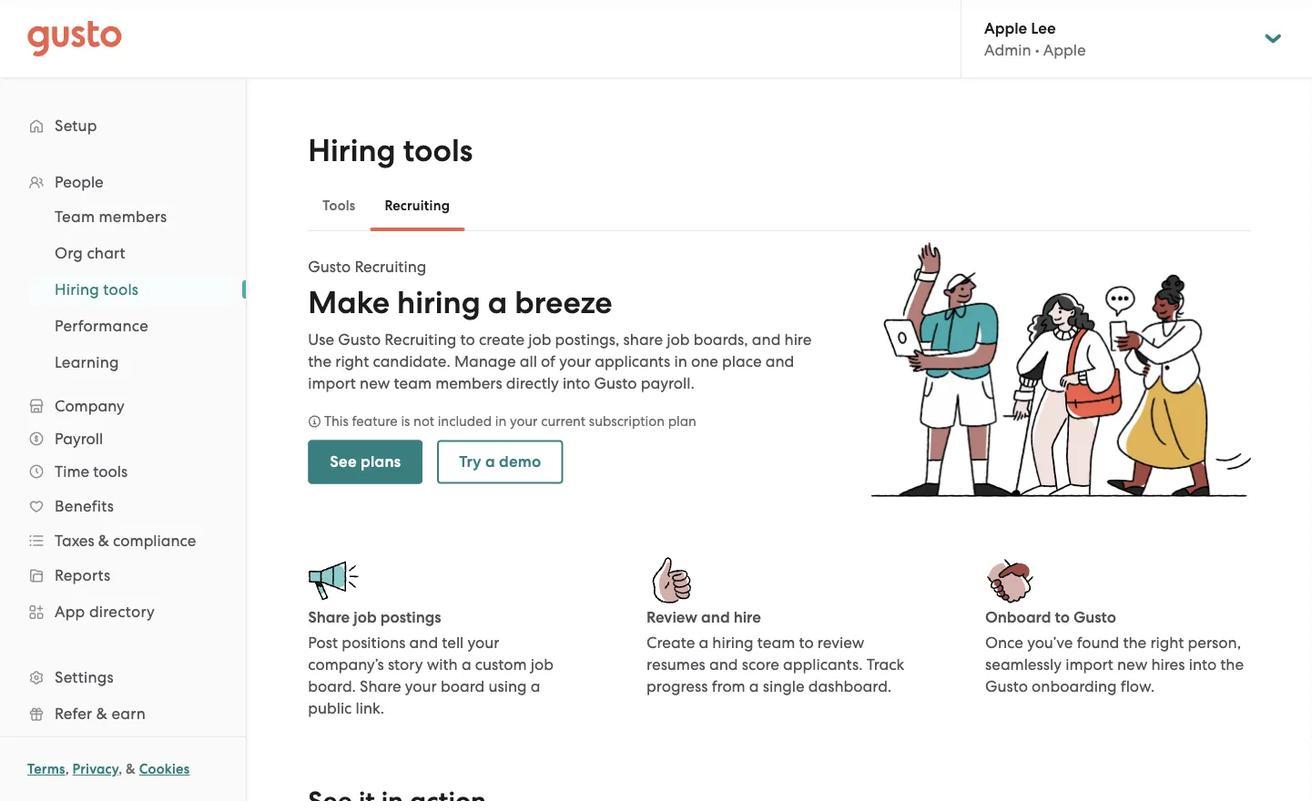 Task type: describe. For each thing, give the bounding box(es) containing it.
people
[[55, 173, 104, 191]]

1 vertical spatial tools
[[103, 280, 139, 299]]

and up from
[[709, 656, 738, 674]]

org chart link
[[33, 237, 228, 270]]

make
[[308, 284, 390, 321]]

•
[[1035, 41, 1040, 59]]

is
[[401, 413, 410, 429]]

2 vertical spatial the
[[1221, 656, 1244, 674]]

job up positions
[[354, 608, 377, 626]]

payroll
[[55, 430, 103, 448]]

hiring inside review and hire create a hiring team to review resumes and score applicants. track progress from a single dashboard.
[[712, 634, 754, 652]]

refer & earn
[[55, 705, 146, 723]]

subscription
[[589, 413, 665, 429]]

taxes
[[55, 532, 94, 550]]

dashboard.
[[809, 677, 892, 696]]

candidate.
[[373, 352, 451, 370]]

all
[[520, 352, 537, 370]]

payroll.
[[641, 374, 695, 392]]

applicants
[[595, 352, 671, 370]]

review and hire create a hiring team to review resumes and score applicants. track progress from a single dashboard.
[[647, 608, 904, 696]]

terms link
[[27, 761, 65, 778]]

your up custom
[[468, 634, 499, 652]]

try
[[459, 453, 482, 471]]

review
[[647, 608, 698, 626]]

apple lee admin • apple
[[984, 18, 1086, 59]]

reports link
[[18, 559, 228, 592]]

current
[[541, 413, 586, 429]]

custom
[[475, 656, 527, 674]]

refer
[[55, 705, 92, 723]]

hiring inside gusto recruiting make hiring a breeze use gusto recruiting to create job postings, share job boards, and hire the right candidate. manage all of your applicants in one place and import new team members directly into gusto payroll.
[[397, 284, 481, 321]]

refer & earn link
[[18, 698, 228, 730]]

create
[[647, 634, 695, 652]]

reports
[[55, 566, 111, 585]]

job up of
[[528, 330, 551, 348]]

gusto down the applicants
[[594, 374, 637, 392]]

your down directly
[[510, 413, 538, 429]]

& for compliance
[[98, 532, 109, 550]]

team members link
[[33, 200, 228, 233]]

postings
[[380, 608, 441, 626]]

manage
[[454, 352, 516, 370]]

admin
[[984, 41, 1031, 59]]

0 vertical spatial tools
[[403, 133, 473, 169]]

share
[[623, 330, 663, 348]]

earn
[[112, 705, 146, 723]]

2 vertical spatial &
[[126, 761, 136, 778]]

the inside gusto recruiting make hiring a breeze use gusto recruiting to create job postings, share job boards, and hire the right candidate. manage all of your applicants in one place and import new team members directly into gusto payroll.
[[308, 352, 332, 370]]

onboard
[[985, 608, 1051, 626]]

company button
[[18, 390, 228, 423]]

2 , from the left
[[119, 761, 122, 778]]

directory
[[89, 603, 155, 621]]

cookies button
[[139, 759, 190, 780]]

lee
[[1031, 18, 1056, 37]]

payroll button
[[18, 423, 228, 455]]

a up board
[[462, 656, 471, 674]]

taxes & compliance button
[[18, 525, 228, 557]]

members inside "link"
[[99, 208, 167, 226]]

to inside gusto recruiting make hiring a breeze use gusto recruiting to create job postings, share job boards, and hire the right candidate. manage all of your applicants in one place and import new team members directly into gusto payroll.
[[460, 330, 475, 348]]

job right custom
[[531, 656, 554, 674]]

right inside onboard to gusto once you've found the right person, seamlessly import new hires into the gusto onboarding flow.
[[1151, 634, 1184, 652]]

time tools button
[[18, 455, 228, 488]]

cookies
[[139, 761, 190, 778]]

app directory link
[[18, 596, 228, 628]]

team inside review and hire create a hiring team to review resumes and score applicants. track progress from a single dashboard.
[[758, 634, 795, 652]]

hire inside gusto recruiting make hiring a breeze use gusto recruiting to create job postings, share job boards, and hire the right candidate. manage all of your applicants in one place and import new team members directly into gusto payroll.
[[785, 330, 812, 348]]

you've
[[1027, 634, 1073, 652]]

plans
[[361, 453, 401, 471]]

positions
[[342, 634, 406, 652]]

in inside gusto recruiting make hiring a breeze use gusto recruiting to create job postings, share job boards, and hire the right candidate. manage all of your applicants in one place and import new team members directly into gusto payroll.
[[674, 352, 687, 370]]

members inside gusto recruiting make hiring a breeze use gusto recruiting to create job postings, share job boards, and hire the right candidate. manage all of your applicants in one place and import new team members directly into gusto payroll.
[[435, 374, 502, 392]]

home image
[[27, 20, 122, 57]]

gusto up 'make'
[[308, 257, 351, 275]]

applicants.
[[783, 656, 863, 674]]

performance link
[[33, 310, 228, 342]]

use
[[308, 330, 334, 348]]

gusto down 'make'
[[338, 330, 381, 348]]

included
[[438, 413, 492, 429]]

0 horizontal spatial share
[[308, 608, 350, 626]]

app directory
[[55, 603, 155, 621]]

chart
[[87, 244, 126, 262]]

progress
[[647, 677, 708, 696]]

company
[[55, 397, 124, 415]]

2 vertical spatial recruiting
[[385, 330, 457, 348]]

tools button
[[308, 184, 370, 228]]

hire inside review and hire create a hiring team to review resumes and score applicants. track progress from a single dashboard.
[[734, 608, 761, 626]]

of
[[541, 352, 556, 370]]

with
[[427, 656, 458, 674]]

using
[[489, 677, 527, 696]]

taxes & compliance
[[55, 532, 196, 550]]

tell
[[442, 634, 464, 652]]

to inside onboard to gusto once you've found the right person, seamlessly import new hires into the gusto onboarding flow.
[[1055, 608, 1070, 626]]

a down score
[[749, 677, 759, 696]]

breeze
[[515, 284, 612, 321]]

your inside gusto recruiting make hiring a breeze use gusto recruiting to create job postings, share job boards, and hire the right candidate. manage all of your applicants in one place and import new team members directly into gusto payroll.
[[559, 352, 591, 370]]

1 vertical spatial in
[[495, 413, 507, 429]]

a right "create"
[[699, 634, 709, 652]]

job right share
[[667, 330, 690, 348]]

and right place
[[766, 352, 794, 370]]

1 horizontal spatial hiring
[[308, 133, 396, 169]]

board.
[[308, 677, 356, 696]]

feature
[[352, 413, 398, 429]]

setup link
[[18, 109, 228, 142]]

new inside onboard to gusto once you've found the right person, seamlessly import new hires into the gusto onboarding flow.
[[1117, 656, 1148, 674]]



Task type: vqa. For each thing, say whether or not it's contained in the screenshot.


Task type: locate. For each thing, give the bounding box(es) containing it.
this feature is not included in your current subscription plan
[[321, 413, 697, 429]]

to inside review and hire create a hiring team to review resumes and score applicants. track progress from a single dashboard.
[[799, 634, 814, 652]]

post
[[308, 634, 338, 652]]

& for earn
[[96, 705, 108, 723]]

into up current
[[563, 374, 590, 392]]

in right included
[[495, 413, 507, 429]]

1 horizontal spatial ,
[[119, 761, 122, 778]]

1 horizontal spatial right
[[1151, 634, 1184, 652]]

2 vertical spatial to
[[799, 634, 814, 652]]

learning link
[[33, 346, 228, 379]]

tools up recruiting button
[[403, 133, 473, 169]]

0 vertical spatial hire
[[785, 330, 812, 348]]

recruiting button
[[370, 184, 465, 228]]

1 horizontal spatial members
[[435, 374, 502, 392]]

into inside onboard to gusto once you've found the right person, seamlessly import new hires into the gusto onboarding flow.
[[1189, 656, 1217, 674]]

1 horizontal spatial share
[[360, 677, 401, 696]]

into inside gusto recruiting make hiring a breeze use gusto recruiting to create job postings, share job boards, and hire the right candidate. manage all of your applicants in one place and import new team members directly into gusto payroll.
[[563, 374, 590, 392]]

2 horizontal spatial to
[[1055, 608, 1070, 626]]

the
[[308, 352, 332, 370], [1123, 634, 1147, 652], [1221, 656, 1244, 674]]

hiring up candidate.
[[397, 284, 481, 321]]

right inside gusto recruiting make hiring a breeze use gusto recruiting to create job postings, share job boards, and hire the right candidate. manage all of your applicants in one place and import new team members directly into gusto payroll.
[[335, 352, 369, 370]]

gusto down seamlessly
[[985, 677, 1028, 696]]

& right taxes
[[98, 532, 109, 550]]

privacy link
[[72, 761, 119, 778]]

performance
[[55, 317, 148, 335]]

1 horizontal spatial into
[[1189, 656, 1217, 674]]

from
[[712, 677, 746, 696]]

1 vertical spatial hire
[[734, 608, 761, 626]]

hiring up 'tools'
[[308, 133, 396, 169]]

board
[[441, 677, 485, 696]]

one
[[691, 352, 718, 370]]

not
[[414, 413, 434, 429]]

to up applicants.
[[799, 634, 814, 652]]

privacy
[[72, 761, 119, 778]]

to
[[460, 330, 475, 348], [1055, 608, 1070, 626], [799, 634, 814, 652]]

your
[[559, 352, 591, 370], [510, 413, 538, 429], [468, 634, 499, 652], [405, 677, 437, 696]]

setup
[[55, 117, 97, 135]]

1 horizontal spatial hiring tools
[[308, 133, 473, 169]]

into down person,
[[1189, 656, 1217, 674]]

0 horizontal spatial import
[[308, 374, 356, 392]]

2 vertical spatial tools
[[93, 463, 128, 481]]

share job postings post positions and tell your company's story with a custom job board. share your board using a public link.
[[308, 608, 554, 718]]

team inside gusto recruiting make hiring a breeze use gusto recruiting to create job postings, share job boards, and hire the right candidate. manage all of your applicants in one place and import new team members directly into gusto payroll.
[[394, 374, 432, 392]]

team up score
[[758, 634, 795, 652]]

0 vertical spatial team
[[394, 374, 432, 392]]

1 vertical spatial right
[[1151, 634, 1184, 652]]

and up "story"
[[409, 634, 438, 652]]

right up "hires"
[[1151, 634, 1184, 652]]

1 list from the top
[[0, 166, 246, 801]]

and
[[752, 330, 781, 348], [766, 352, 794, 370], [701, 608, 730, 626], [409, 634, 438, 652], [709, 656, 738, 674]]

gusto navigation element
[[0, 78, 246, 801]]

to up manage
[[460, 330, 475, 348]]

1 horizontal spatial hire
[[785, 330, 812, 348]]

0 horizontal spatial to
[[460, 330, 475, 348]]

hire up score
[[734, 608, 761, 626]]

0 horizontal spatial hiring
[[55, 280, 99, 299]]

1 horizontal spatial new
[[1117, 656, 1148, 674]]

person,
[[1188, 634, 1241, 652]]

try a demo button
[[437, 440, 563, 484]]

flow.
[[1121, 677, 1155, 696]]

track
[[867, 656, 904, 674]]

0 vertical spatial hiring
[[308, 133, 396, 169]]

people button
[[18, 166, 228, 199]]

0 horizontal spatial new
[[360, 374, 390, 392]]

1 vertical spatial new
[[1117, 656, 1148, 674]]

in
[[674, 352, 687, 370], [495, 413, 507, 429]]

1 vertical spatial into
[[1189, 656, 1217, 674]]

tools
[[403, 133, 473, 169], [103, 280, 139, 299], [93, 463, 128, 481]]

2 horizontal spatial the
[[1221, 656, 1244, 674]]

and right review
[[701, 608, 730, 626]]

list containing team members
[[0, 199, 246, 381]]

1 vertical spatial team
[[758, 634, 795, 652]]

resumes
[[647, 656, 706, 674]]

job
[[528, 330, 551, 348], [667, 330, 690, 348], [354, 608, 377, 626], [531, 656, 554, 674]]

compliance
[[113, 532, 196, 550]]

recruiting right tools button
[[385, 198, 450, 214]]

boards,
[[694, 330, 748, 348]]

and up place
[[752, 330, 781, 348]]

0 horizontal spatial right
[[335, 352, 369, 370]]

0 vertical spatial hiring tools
[[308, 133, 473, 169]]

a right "using"
[[531, 677, 540, 696]]

a up create
[[488, 284, 508, 321]]

story
[[388, 656, 423, 674]]

the right found
[[1123, 634, 1147, 652]]

0 vertical spatial right
[[335, 352, 369, 370]]

into
[[563, 374, 590, 392], [1189, 656, 1217, 674]]

link.
[[356, 699, 384, 718]]

hiring tools tab list
[[308, 180, 1251, 231]]

1 vertical spatial hiring tools
[[55, 280, 139, 299]]

see plans button
[[308, 440, 423, 484]]

0 horizontal spatial hiring tools
[[55, 280, 139, 299]]

company's
[[308, 656, 384, 674]]

public
[[308, 699, 352, 718]]

hire
[[785, 330, 812, 348], [734, 608, 761, 626]]

1 , from the left
[[65, 761, 69, 778]]

hiring tools up recruiting button
[[308, 133, 473, 169]]

1 vertical spatial the
[[1123, 634, 1147, 652]]

a inside button
[[485, 453, 495, 471]]

1 vertical spatial hiring
[[712, 634, 754, 652]]

the down use
[[308, 352, 332, 370]]

org chart
[[55, 244, 126, 262]]

directly
[[506, 374, 559, 392]]

import down found
[[1066, 656, 1114, 674]]

seamlessly
[[985, 656, 1062, 674]]

& left the earn
[[96, 705, 108, 723]]

see plans
[[330, 453, 401, 471]]

1 vertical spatial share
[[360, 677, 401, 696]]

1 vertical spatial to
[[1055, 608, 1070, 626]]

try a demo
[[459, 453, 541, 471]]

recruiting inside recruiting button
[[385, 198, 450, 214]]

hiring
[[397, 284, 481, 321], [712, 634, 754, 652]]

postings,
[[555, 330, 620, 348]]

tools inside dropdown button
[[93, 463, 128, 481]]

0 vertical spatial share
[[308, 608, 350, 626]]

0 vertical spatial recruiting
[[385, 198, 450, 214]]

apple up admin
[[984, 18, 1027, 37]]

1 horizontal spatial in
[[674, 352, 687, 370]]

1 vertical spatial members
[[435, 374, 502, 392]]

hiring tools inside list
[[55, 280, 139, 299]]

members down manage
[[435, 374, 502, 392]]

right down 'make'
[[335, 352, 369, 370]]

0 horizontal spatial the
[[308, 352, 332, 370]]

see
[[330, 453, 357, 471]]

team members
[[55, 208, 167, 226]]

time
[[55, 463, 89, 481]]

app
[[55, 603, 85, 621]]

0 horizontal spatial ,
[[65, 761, 69, 778]]

org
[[55, 244, 83, 262]]

once
[[985, 634, 1024, 652]]

0 vertical spatial to
[[460, 330, 475, 348]]

0 horizontal spatial into
[[563, 374, 590, 392]]

hiring tools up the performance
[[55, 280, 139, 299]]

members down people dropdown button
[[99, 208, 167, 226]]

in left one
[[674, 352, 687, 370]]

single
[[763, 677, 805, 696]]

list containing people
[[0, 166, 246, 801]]

0 horizontal spatial team
[[394, 374, 432, 392]]

0 vertical spatial into
[[563, 374, 590, 392]]

0 vertical spatial &
[[98, 532, 109, 550]]

your down "story"
[[405, 677, 437, 696]]

team down candidate.
[[394, 374, 432, 392]]

tools up performance link
[[103, 280, 139, 299]]

0 vertical spatial hiring
[[397, 284, 481, 321]]

share up post
[[308, 608, 350, 626]]

0 vertical spatial in
[[674, 352, 687, 370]]

the down person,
[[1221, 656, 1244, 674]]

tools down payroll dropdown button
[[93, 463, 128, 481]]

1 horizontal spatial team
[[758, 634, 795, 652]]

a inside gusto recruiting make hiring a breeze use gusto recruiting to create job postings, share job boards, and hire the right candidate. manage all of your applicants in one place and import new team members directly into gusto payroll.
[[488, 284, 508, 321]]

1 vertical spatial recruiting
[[355, 257, 426, 275]]

recruiting
[[385, 198, 450, 214], [355, 257, 426, 275], [385, 330, 457, 348]]

place
[[722, 352, 762, 370]]

1 horizontal spatial apple
[[1043, 41, 1086, 59]]

new up feature
[[360, 374, 390, 392]]

settings link
[[18, 661, 228, 694]]

1 horizontal spatial the
[[1123, 634, 1147, 652]]

right
[[335, 352, 369, 370], [1151, 634, 1184, 652]]

demo
[[499, 453, 541, 471]]

members
[[99, 208, 167, 226], [435, 374, 502, 392]]

recruiting image
[[871, 242, 1251, 497]]

hire right boards,
[[785, 330, 812, 348]]

hiring down org
[[55, 280, 99, 299]]

0 vertical spatial new
[[360, 374, 390, 392]]

onboard to gusto once you've found the right person, seamlessly import new hires into the gusto onboarding flow.
[[985, 608, 1244, 696]]

1 horizontal spatial import
[[1066, 656, 1114, 674]]

team
[[55, 208, 95, 226]]

1 vertical spatial &
[[96, 705, 108, 723]]

benefits link
[[18, 490, 228, 523]]

1 vertical spatial hiring
[[55, 280, 99, 299]]

0 horizontal spatial hire
[[734, 608, 761, 626]]

team
[[394, 374, 432, 392], [758, 634, 795, 652]]

& left cookies button
[[126, 761, 136, 778]]

list
[[0, 166, 246, 801], [0, 199, 246, 381]]

1 vertical spatial import
[[1066, 656, 1114, 674]]

0 horizontal spatial members
[[99, 208, 167, 226]]

share up link.
[[360, 677, 401, 696]]

review
[[818, 634, 865, 652]]

, left the privacy
[[65, 761, 69, 778]]

a right try
[[485, 453, 495, 471]]

settings
[[55, 668, 114, 687]]

found
[[1077, 634, 1119, 652]]

create
[[479, 330, 525, 348]]

2 list from the top
[[0, 199, 246, 381]]

gusto
[[308, 257, 351, 275], [338, 330, 381, 348], [594, 374, 637, 392], [1074, 608, 1116, 626], [985, 677, 1028, 696]]

import up 'this'
[[308, 374, 356, 392]]

gusto up found
[[1074, 608, 1116, 626]]

0 vertical spatial the
[[308, 352, 332, 370]]

1 vertical spatial apple
[[1043, 41, 1086, 59]]

import
[[308, 374, 356, 392], [1066, 656, 1114, 674]]

learning
[[55, 353, 119, 372]]

hiring tools
[[308, 133, 473, 169], [55, 280, 139, 299]]

&
[[98, 532, 109, 550], [96, 705, 108, 723], [126, 761, 136, 778]]

hiring tools link
[[33, 273, 228, 306]]

apple right •
[[1043, 41, 1086, 59]]

0 horizontal spatial in
[[495, 413, 507, 429]]

hiring up score
[[712, 634, 754, 652]]

recruiting up candidate.
[[385, 330, 457, 348]]

1 horizontal spatial to
[[799, 634, 814, 652]]

new inside gusto recruiting make hiring a breeze use gusto recruiting to create job postings, share job boards, and hire the right candidate. manage all of your applicants in one place and import new team members directly into gusto payroll.
[[360, 374, 390, 392]]

& inside dropdown button
[[98, 532, 109, 550]]

, left cookies button
[[119, 761, 122, 778]]

recruiting up 'make'
[[355, 257, 426, 275]]

1 horizontal spatial hiring
[[712, 634, 754, 652]]

import inside gusto recruiting make hiring a breeze use gusto recruiting to create job postings, share job boards, and hire the right candidate. manage all of your applicants in one place and import new team members directly into gusto payroll.
[[308, 374, 356, 392]]

this
[[324, 413, 349, 429]]

and inside share job postings post positions and tell your company's story with a custom job board. share your board using a public link.
[[409, 634, 438, 652]]

gusto recruiting make hiring a breeze use gusto recruiting to create job postings, share job boards, and hire the right candidate. manage all of your applicants in one place and import new team members directly into gusto payroll.
[[308, 257, 812, 392]]

new up flow.
[[1117, 656, 1148, 674]]

0 vertical spatial import
[[308, 374, 356, 392]]

your down postings,
[[559, 352, 591, 370]]

import inside onboard to gusto once you've found the right person, seamlessly import new hires into the gusto onboarding flow.
[[1066, 656, 1114, 674]]

hires
[[1152, 656, 1185, 674]]

0 vertical spatial members
[[99, 208, 167, 226]]

to up you've
[[1055, 608, 1070, 626]]

0 vertical spatial apple
[[984, 18, 1027, 37]]

score
[[742, 656, 779, 674]]

0 horizontal spatial apple
[[984, 18, 1027, 37]]

hiring inside hiring tools link
[[55, 280, 99, 299]]

0 horizontal spatial hiring
[[397, 284, 481, 321]]



